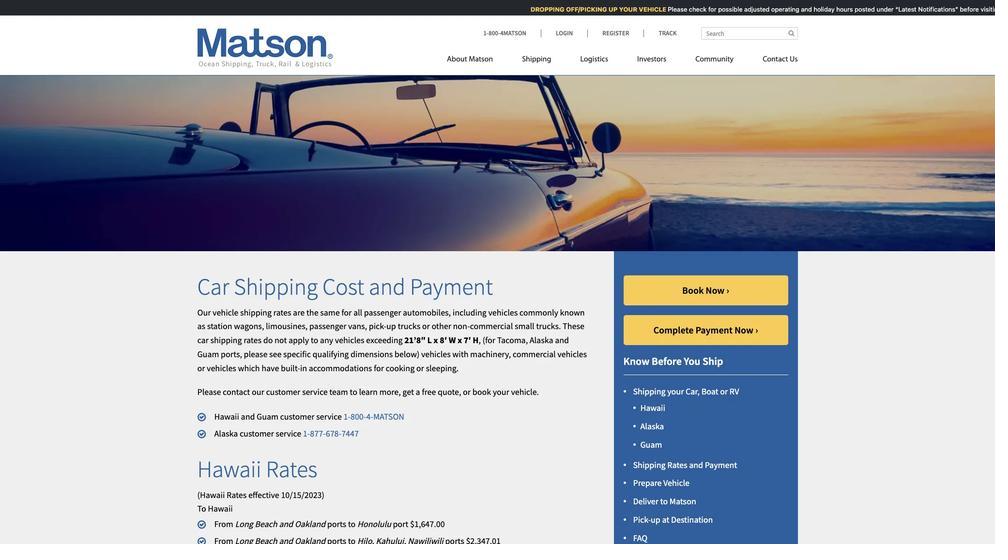 Task type: locate. For each thing, give the bounding box(es) containing it.
1 horizontal spatial 800-
[[489, 29, 501, 37]]

to right ports
[[348, 519, 356, 530]]

2 vertical spatial 1-
[[303, 428, 310, 439]]

2 horizontal spatial for
[[704, 5, 712, 13]]

known
[[560, 307, 585, 318]]

2 horizontal spatial guam
[[641, 439, 662, 450]]

to
[[311, 335, 318, 346], [350, 386, 357, 397], [661, 496, 668, 507], [348, 519, 356, 530]]

service down hawaii and guam customer service 1-800-4-matson
[[276, 428, 301, 439]]

holiday
[[809, 5, 830, 13]]

shipping up are
[[234, 272, 318, 301]]

alaska down trucks.
[[530, 335, 553, 346]]

1 vertical spatial customer
[[280, 411, 315, 423]]

logistics
[[581, 56, 608, 63]]

alaska link
[[641, 421, 664, 432]]

automobiles,
[[403, 307, 451, 318]]

0 vertical spatial commercial
[[470, 321, 513, 332]]

for left all
[[342, 307, 352, 318]]

None search field
[[701, 27, 798, 40]]

0 vertical spatial now ›
[[706, 284, 730, 296]]

matson down vehicle
[[670, 496, 696, 507]]

in
[[300, 363, 307, 374]]

rates for shipping
[[668, 459, 688, 471]]

1 horizontal spatial now ›
[[735, 324, 758, 336]]

and down these
[[555, 335, 569, 346]]

(hawaii rates effective 10/15/2023) to hawaii
[[197, 490, 325, 515]]

alaska inside the know before you ship section
[[641, 421, 664, 432]]

1 horizontal spatial 1-
[[344, 411, 351, 423]]

dropping
[[526, 5, 560, 13]]

faq
[[633, 533, 648, 544]]

0 vertical spatial up
[[387, 321, 396, 332]]

payment
[[410, 272, 493, 301], [696, 324, 733, 336], [705, 459, 737, 471]]

team
[[330, 386, 348, 397]]

track link
[[644, 29, 677, 37]]

21'8″
[[405, 335, 426, 346]]

shipping up wagons,
[[240, 307, 272, 318]]

for inside , (for tacoma, alaska and guam ports, please see specific qualifying dimensions below) vehicles with machinery, commercial vehicles or vehicles which have built-in accommodations for cooking or sleeping.
[[374, 363, 384, 374]]

0 vertical spatial guam
[[197, 349, 219, 360]]

and down the our
[[241, 411, 255, 423]]

1 horizontal spatial up
[[651, 514, 661, 526]]

register
[[603, 29, 629, 37]]

0 horizontal spatial guam
[[197, 349, 219, 360]]

hawaii up "(hawaii"
[[197, 455, 261, 484]]

hawaii up alaska link
[[641, 403, 666, 414]]

commercial
[[470, 321, 513, 332], [513, 349, 556, 360]]

7′
[[464, 335, 471, 346]]

or down car
[[197, 363, 205, 374]]

"latest
[[891, 5, 912, 13]]

1 horizontal spatial rates
[[273, 307, 291, 318]]

2 vertical spatial guam
[[641, 439, 662, 450]]

0 horizontal spatial rates
[[227, 490, 247, 501]]

shipping link
[[508, 51, 566, 71]]

shipping rates and payment
[[633, 459, 737, 471]]

guam
[[197, 349, 219, 360], [257, 411, 279, 423], [641, 439, 662, 450]]

1 horizontal spatial your
[[668, 386, 684, 397]]

1 vertical spatial for
[[342, 307, 352, 318]]

800- up 7447
[[351, 411, 366, 423]]

car shipped by matson to hawaii at beach during sunset. image
[[0, 60, 995, 251]]

1 horizontal spatial rates
[[266, 455, 318, 484]]

customer down built-
[[266, 386, 300, 397]]

0 horizontal spatial please
[[197, 386, 221, 397]]

2 vertical spatial service
[[276, 428, 301, 439]]

up up exceeding on the bottom of page
[[387, 321, 396, 332]]

800- up the about matson link
[[489, 29, 501, 37]]

passenger up pick-
[[364, 307, 401, 318]]

customer up hawaii rates
[[240, 428, 274, 439]]

$1,647.00
[[410, 519, 445, 530]]

rates up 10/15/2023)
[[266, 455, 318, 484]]

to right deliver
[[661, 496, 668, 507]]

1 horizontal spatial alaska
[[530, 335, 553, 346]]

adjusted
[[740, 5, 765, 13]]

2 horizontal spatial alaska
[[641, 421, 664, 432]]

please contact our customer service team to learn more, get a free quote, or book your vehicle.
[[197, 386, 539, 397]]

or down "automobiles,"
[[422, 321, 430, 332]]

hawaii for hawaii rates
[[197, 455, 261, 484]]

matson inside the know before you ship section
[[670, 496, 696, 507]]

or left rv
[[720, 386, 728, 397]]

passenger up any
[[309, 321, 347, 332]]

0 vertical spatial passenger
[[364, 307, 401, 318]]

0 vertical spatial matson
[[469, 56, 493, 63]]

2 horizontal spatial rates
[[668, 459, 688, 471]]

shipping up ports,
[[210, 335, 242, 346]]

1 vertical spatial 800-
[[351, 411, 366, 423]]

vehicles down ports,
[[207, 363, 236, 374]]

for inside our vehicle shipping rates are the same for all passenger automobiles, including vehicles commonly known as station wagons, limousines, passenger vans, pick-up trucks or other non-commercial small trucks. these car shipping rates do not apply to any vehicles exceeding
[[342, 307, 352, 318]]

now ›
[[706, 284, 730, 296], [735, 324, 758, 336]]

vehicles up small
[[489, 307, 518, 318]]

honolulu
[[357, 519, 391, 530]]

complete payment now ›
[[654, 324, 758, 336]]

shipping up prepare
[[633, 459, 666, 471]]

customer
[[266, 386, 300, 397], [280, 411, 315, 423], [240, 428, 274, 439]]

hawaii inside (hawaii rates effective 10/15/2023) to hawaii
[[208, 503, 233, 515]]

hawaii inside the know before you ship section
[[641, 403, 666, 414]]

commercial up (for
[[470, 321, 513, 332]]

and right "beach"
[[279, 519, 293, 530]]

rates for hawaii
[[266, 455, 318, 484]]

login
[[556, 29, 573, 37]]

rv
[[730, 386, 739, 397]]

hawaii up from on the left bottom
[[208, 503, 233, 515]]

1- down hawaii and guam customer service 1-800-4-matson
[[303, 428, 310, 439]]

1-
[[484, 29, 489, 37], [344, 411, 351, 423], [303, 428, 310, 439]]

0 vertical spatial service
[[302, 386, 328, 397]]

21'8″ l x 8′ w x 7′ h
[[405, 335, 479, 346]]

car,
[[686, 386, 700, 397]]

1-800-4-matson link
[[344, 411, 404, 423]]

0 vertical spatial 1-
[[484, 29, 489, 37]]

shipping down the 4matson
[[522, 56, 551, 63]]

rates up limousines,
[[273, 307, 291, 318]]

guam inside the know before you ship section
[[641, 439, 662, 450]]

vehicles down 21'8″ l x 8′ w x 7′ h
[[421, 349, 451, 360]]

deliver to matson
[[633, 496, 696, 507]]

1 vertical spatial shipping
[[210, 335, 242, 346]]

your inside the know before you ship section
[[668, 386, 684, 397]]

your right book
[[493, 386, 510, 397]]

shipping for shipping your car, boat or rv
[[633, 386, 666, 397]]

0 vertical spatial for
[[704, 5, 712, 13]]

matson right about at the top left of page
[[469, 56, 493, 63]]

1- up 7447
[[344, 411, 351, 423]]

0 horizontal spatial for
[[342, 307, 352, 318]]

built-
[[281, 363, 300, 374]]

2 vertical spatial payment
[[705, 459, 737, 471]]

please left check at the top
[[664, 5, 683, 13]]

payment inside 'link'
[[696, 324, 733, 336]]

for down "dimensions"
[[374, 363, 384, 374]]

1- left the 4matson
[[484, 29, 489, 37]]

guam inside , (for tacoma, alaska and guam ports, please see specific qualifying dimensions below) vehicles with machinery, commercial vehicles or vehicles which have built-in accommodations for cooking or sleeping.
[[197, 349, 219, 360]]

pick-
[[369, 321, 387, 332]]

to inside the know before you ship section
[[661, 496, 668, 507]]

and inside , (for tacoma, alaska and guam ports, please see specific qualifying dimensions below) vehicles with machinery, commercial vehicles or vehicles which have built-in accommodations for cooking or sleeping.
[[555, 335, 569, 346]]

your
[[668, 386, 684, 397], [493, 386, 510, 397]]

with
[[453, 349, 469, 360]]

customer for guam
[[280, 411, 315, 423]]

2 vertical spatial for
[[374, 363, 384, 374]]

1-800-4matson link
[[484, 29, 541, 37]]

0 vertical spatial rates
[[273, 307, 291, 318]]

our
[[252, 386, 264, 397]]

for for possible
[[704, 5, 712, 13]]

x right w
[[458, 335, 462, 346]]

0 horizontal spatial now ›
[[706, 284, 730, 296]]

1 horizontal spatial matson
[[670, 496, 696, 507]]

hawaii and guam customer service 1-800-4-matson
[[214, 411, 404, 423]]

rates up please
[[244, 335, 262, 346]]

1 vertical spatial payment
[[696, 324, 733, 336]]

0 horizontal spatial up
[[387, 321, 396, 332]]

service left team
[[302, 386, 328, 397]]

0 vertical spatial customer
[[266, 386, 300, 397]]

or down below)
[[417, 363, 424, 374]]

1 vertical spatial please
[[197, 386, 221, 397]]

guam down alaska link
[[641, 439, 662, 450]]

0 horizontal spatial rates
[[244, 335, 262, 346]]

vehicles down these
[[558, 349, 587, 360]]

get
[[403, 386, 414, 397]]

,
[[479, 335, 481, 346]]

for right check at the top
[[704, 5, 712, 13]]

2 x from the left
[[458, 335, 462, 346]]

guam up the alaska customer service 1-877-678-7447
[[257, 411, 279, 423]]

shipping up hawaii link
[[633, 386, 666, 397]]

1 vertical spatial up
[[651, 514, 661, 526]]

1 vertical spatial passenger
[[309, 321, 347, 332]]

book
[[683, 284, 704, 296]]

passenger
[[364, 307, 401, 318], [309, 321, 347, 332]]

up left at
[[651, 514, 661, 526]]

1 your from the left
[[668, 386, 684, 397]]

to left any
[[311, 335, 318, 346]]

shipping inside shipping 'link'
[[522, 56, 551, 63]]

rates inside (hawaii rates effective 10/15/2023) to hawaii
[[227, 490, 247, 501]]

quote,
[[438, 386, 461, 397]]

and
[[797, 5, 808, 13], [369, 272, 405, 301], [555, 335, 569, 346], [241, 411, 255, 423], [689, 459, 703, 471], [279, 519, 293, 530]]

to
[[197, 503, 206, 515]]

0 horizontal spatial matson
[[469, 56, 493, 63]]

0 horizontal spatial your
[[493, 386, 510, 397]]

cost
[[323, 272, 364, 301]]

hawaii
[[641, 403, 666, 414], [214, 411, 239, 423], [197, 455, 261, 484], [208, 503, 233, 515]]

0 horizontal spatial x
[[434, 335, 438, 346]]

please
[[664, 5, 683, 13], [197, 386, 221, 397]]

1 vertical spatial 1-
[[344, 411, 351, 423]]

hawaii down 'contact'
[[214, 411, 239, 423]]

free
[[422, 386, 436, 397]]

same
[[320, 307, 340, 318]]

hawaii link
[[641, 403, 666, 414]]

about
[[447, 56, 467, 63]]

1 vertical spatial commercial
[[513, 349, 556, 360]]

alaska down 'contact'
[[214, 428, 238, 439]]

0 vertical spatial payment
[[410, 272, 493, 301]]

0 vertical spatial 800-
[[489, 29, 501, 37]]

for
[[704, 5, 712, 13], [342, 307, 352, 318], [374, 363, 384, 374]]

1 horizontal spatial for
[[374, 363, 384, 374]]

customer up the alaska customer service 1-877-678-7447
[[280, 411, 315, 423]]

1 horizontal spatial please
[[664, 5, 683, 13]]

and up vehicle
[[689, 459, 703, 471]]

see
[[269, 349, 282, 360]]

rates right "(hawaii"
[[227, 490, 247, 501]]

1 horizontal spatial x
[[458, 335, 462, 346]]

1 horizontal spatial guam
[[257, 411, 279, 423]]

1 vertical spatial service
[[316, 411, 342, 423]]

2 horizontal spatial 1-
[[484, 29, 489, 37]]

1 vertical spatial guam
[[257, 411, 279, 423]]

800-
[[489, 29, 501, 37], [351, 411, 366, 423]]

0 horizontal spatial 800-
[[351, 411, 366, 423]]

prepare
[[633, 478, 662, 489]]

accommodations
[[309, 363, 372, 374]]

1 vertical spatial rates
[[244, 335, 262, 346]]

tacoma,
[[497, 335, 528, 346]]

beach
[[255, 519, 277, 530]]

matson
[[469, 56, 493, 63], [670, 496, 696, 507]]

contact
[[223, 386, 250, 397]]

a
[[416, 386, 420, 397]]

guam down car
[[197, 349, 219, 360]]

0 horizontal spatial alaska
[[214, 428, 238, 439]]

1 vertical spatial now ›
[[735, 324, 758, 336]]

alaska down hawaii link
[[641, 421, 664, 432]]

cooking
[[386, 363, 415, 374]]

1 vertical spatial matson
[[670, 496, 696, 507]]

please left 'contact'
[[197, 386, 221, 397]]

vehicle.
[[511, 386, 539, 397]]

commercial down tacoma,
[[513, 349, 556, 360]]

small
[[515, 321, 535, 332]]

machinery,
[[470, 349, 511, 360]]

rates up vehicle
[[668, 459, 688, 471]]

x right l
[[434, 335, 438, 346]]

service up 1-877-678-7447 link
[[316, 411, 342, 423]]

0 vertical spatial shipping
[[240, 307, 272, 318]]

your left car,
[[668, 386, 684, 397]]

under
[[872, 5, 889, 13]]

rates
[[273, 307, 291, 318], [244, 335, 262, 346]]

the
[[307, 307, 319, 318]]

possible
[[714, 5, 738, 13]]

rates inside the know before you ship section
[[668, 459, 688, 471]]

are
[[293, 307, 305, 318]]

or left book
[[463, 386, 471, 397]]



Task type: vqa. For each thing, say whether or not it's contained in the screenshot.
About
yes



Task type: describe. For each thing, give the bounding box(es) containing it.
track
[[659, 29, 677, 37]]

not
[[275, 335, 287, 346]]

customer for our
[[266, 386, 300, 397]]

hawaii rates
[[197, 455, 318, 484]]

top menu navigation
[[447, 51, 798, 71]]

do
[[263, 335, 273, 346]]

vehicles down vans,
[[335, 335, 365, 346]]

as
[[197, 321, 205, 332]]

(hawaii
[[197, 490, 225, 501]]

for for all
[[342, 307, 352, 318]]

logistics link
[[566, 51, 623, 71]]

commonly
[[520, 307, 558, 318]]

and up our vehicle shipping rates are the same for all passenger automobiles, including vehicles commonly known as station wagons, limousines, passenger vans, pick-up trucks or other non-commercial small trucks. these car shipping rates do not apply to any vehicles exceeding
[[369, 272, 405, 301]]

shipping for shipping
[[522, 56, 551, 63]]

to left learn
[[350, 386, 357, 397]]

investors link
[[623, 51, 681, 71]]

about matson
[[447, 56, 493, 63]]

678-
[[326, 428, 342, 439]]

learn
[[359, 386, 378, 397]]

blue matson logo with ocean, shipping, truck, rail and logistics written beneath it. image
[[197, 29, 333, 68]]

know before you ship section
[[602, 251, 810, 544]]

or inside section
[[720, 386, 728, 397]]

and left the holiday
[[797, 5, 808, 13]]

1 x from the left
[[434, 335, 438, 346]]

1-800-4matson
[[484, 29, 527, 37]]

0 horizontal spatial passenger
[[309, 321, 347, 332]]

up inside the know before you ship section
[[651, 514, 661, 526]]

hawaii for hawaii
[[641, 403, 666, 414]]

10/15/2023)
[[281, 490, 325, 501]]

register link
[[588, 29, 644, 37]]

or inside our vehicle shipping rates are the same for all passenger automobiles, including vehicles commonly known as station wagons, limousines, passenger vans, pick-up trucks or other non-commercial small trucks. these car shipping rates do not apply to any vehicles exceeding
[[422, 321, 430, 332]]

1-877-678-7447 link
[[303, 428, 359, 439]]

our
[[197, 307, 211, 318]]

us
[[790, 56, 798, 63]]

and inside the know before you ship section
[[689, 459, 703, 471]]

qualifying
[[313, 349, 349, 360]]

alaska for alaska customer service 1-877-678-7447
[[214, 428, 238, 439]]

effective
[[248, 490, 279, 501]]

you
[[684, 355, 701, 368]]

prepare vehicle link
[[633, 478, 690, 489]]

up inside our vehicle shipping rates are the same for all passenger automobiles, including vehicles commonly known as station wagons, limousines, passenger vans, pick-up trucks or other non-commercial small trucks. these car shipping rates do not apply to any vehicles exceeding
[[387, 321, 396, 332]]

book
[[473, 386, 491, 397]]

l
[[427, 335, 432, 346]]

login link
[[541, 29, 588, 37]]

commercial inside our vehicle shipping rates are the same for all passenger automobiles, including vehicles commonly known as station wagons, limousines, passenger vans, pick-up trucks or other non-commercial small trucks. these car shipping rates do not apply to any vehicles exceeding
[[470, 321, 513, 332]]

shipping your car, boat or rv link
[[633, 386, 739, 397]]

pick-up at destination link
[[633, 514, 713, 526]]

know
[[624, 355, 650, 368]]

guam link
[[641, 439, 662, 450]]

below)
[[395, 349, 420, 360]]

other
[[432, 321, 451, 332]]

hawaii for hawaii and guam customer service 1-800-4-matson
[[214, 411, 239, 423]]

ports
[[327, 519, 346, 530]]

hours
[[832, 5, 849, 13]]

all
[[354, 307, 362, 318]]

contact
[[763, 56, 788, 63]]

deliver to matson link
[[633, 496, 696, 507]]

have
[[262, 363, 279, 374]]

car
[[197, 272, 229, 301]]

service for team
[[302, 386, 328, 397]]

(for
[[483, 335, 496, 346]]

ship
[[703, 355, 723, 368]]

pick-up at destination
[[633, 514, 713, 526]]

2 your from the left
[[493, 386, 510, 397]]

trucks
[[398, 321, 421, 332]]

boat
[[702, 386, 719, 397]]

complete
[[654, 324, 694, 336]]

shipping for shipping rates and payment
[[633, 459, 666, 471]]

apply
[[289, 335, 309, 346]]

4-
[[366, 411, 373, 423]]

1 horizontal spatial passenger
[[364, 307, 401, 318]]

our vehicle shipping rates are the same for all passenger automobiles, including vehicles commonly known as station wagons, limousines, passenger vans, pick-up trucks or other non-commercial small trucks. these car shipping rates do not apply to any vehicles exceeding
[[197, 307, 585, 346]]

car shipping cost and payment
[[197, 272, 493, 301]]

community
[[696, 56, 734, 63]]

ports,
[[221, 349, 242, 360]]

exceeding
[[366, 335, 403, 346]]

book now › link
[[624, 276, 788, 306]]

sleeping.
[[426, 363, 459, 374]]

before
[[652, 355, 682, 368]]

destination
[[671, 514, 713, 526]]

oakland
[[295, 519, 326, 530]]

limousines,
[[266, 321, 308, 332]]

2 vertical spatial customer
[[240, 428, 274, 439]]

operating
[[767, 5, 795, 13]]

visiting
[[976, 5, 995, 13]]

alaska inside , (for tacoma, alaska and guam ports, please see specific qualifying dimensions below) vehicles with machinery, commercial vehicles or vehicles which have built-in accommodations for cooking or sleeping.
[[530, 335, 553, 346]]

more,
[[380, 386, 401, 397]]

0 vertical spatial please
[[664, 5, 683, 13]]

7447
[[342, 428, 359, 439]]

Search search field
[[701, 27, 798, 40]]

your
[[615, 5, 633, 13]]

contact us
[[763, 56, 798, 63]]

commercial inside , (for tacoma, alaska and guam ports, please see specific qualifying dimensions below) vehicles with machinery, commercial vehicles or vehicles which have built-in accommodations for cooking or sleeping.
[[513, 349, 556, 360]]

4matson
[[500, 29, 527, 37]]

station
[[207, 321, 232, 332]]

at
[[662, 514, 670, 526]]

contact us link
[[748, 51, 798, 71]]

before
[[956, 5, 975, 13]]

shipping your car, boat or rv
[[633, 386, 739, 397]]

which
[[238, 363, 260, 374]]

to inside our vehicle shipping rates are the same for all passenger automobiles, including vehicles commonly known as station wagons, limousines, passenger vans, pick-up trucks or other non-commercial small trucks. these car shipping rates do not apply to any vehicles exceeding
[[311, 335, 318, 346]]

service for 1-
[[316, 411, 342, 423]]

faq link
[[633, 533, 648, 544]]

vehicle
[[664, 478, 690, 489]]

matson inside top menu navigation
[[469, 56, 493, 63]]

know before you ship
[[624, 355, 723, 368]]

rates for (hawaii
[[227, 490, 247, 501]]

alaska for alaska
[[641, 421, 664, 432]]

search image
[[789, 30, 795, 36]]

dimensions
[[351, 349, 393, 360]]

0 horizontal spatial 1-
[[303, 428, 310, 439]]

now › inside 'link'
[[735, 324, 758, 336]]

dropping off/picking up your vehicle please check for possible adjusted operating and holiday hours posted under "latest notifications" before visiting
[[526, 5, 995, 13]]



